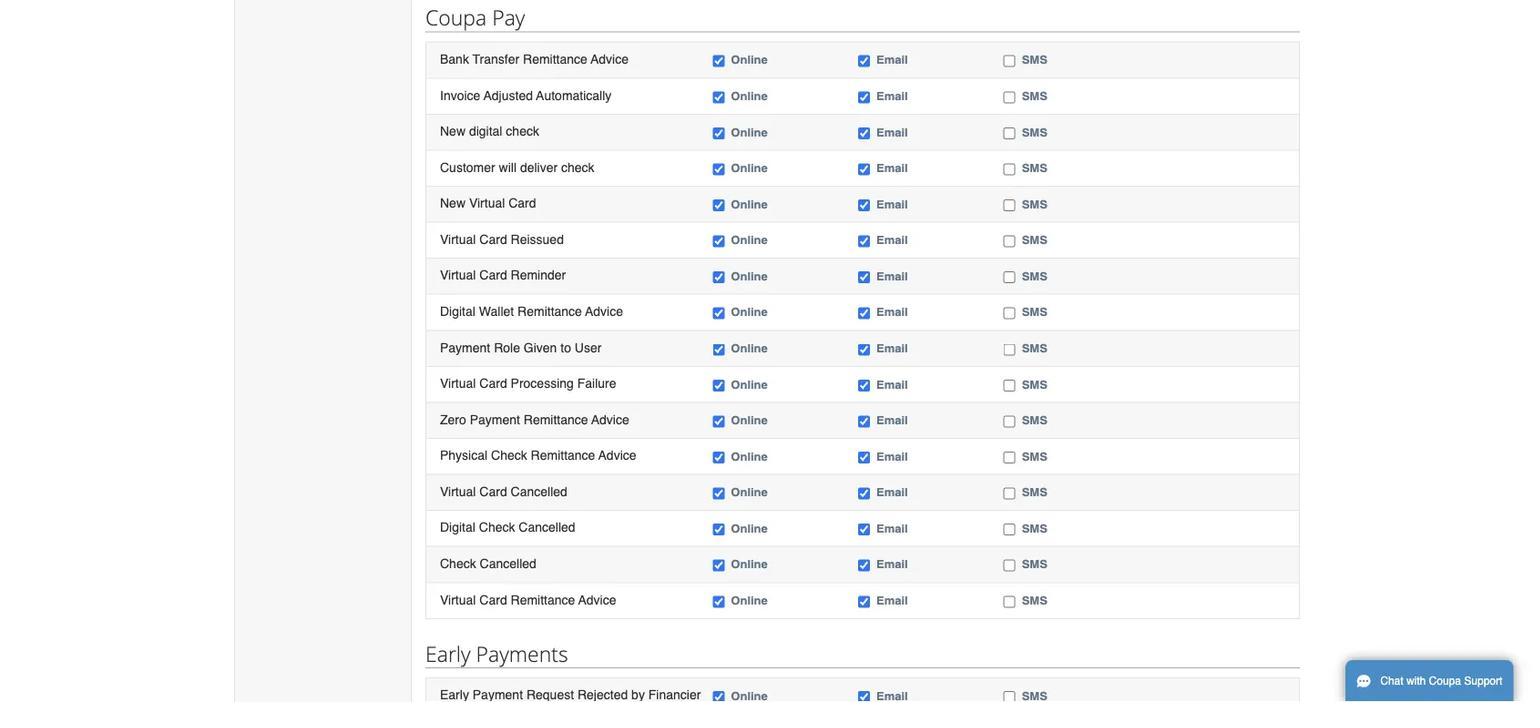 Task type: locate. For each thing, give the bounding box(es) containing it.
13 email from the top
[[877, 486, 908, 499]]

None checkbox
[[713, 55, 725, 67], [858, 55, 870, 67], [1004, 55, 1016, 67], [858, 127, 870, 139], [1004, 127, 1016, 139], [1004, 163, 1016, 175], [858, 200, 870, 211], [1004, 200, 1016, 211], [713, 236, 725, 247], [858, 236, 870, 247], [713, 272, 725, 284], [858, 272, 870, 284], [713, 308, 725, 320], [1004, 308, 1016, 320], [1004, 344, 1016, 356], [713, 380, 725, 392], [858, 380, 870, 392], [713, 416, 725, 428], [858, 416, 870, 428], [1004, 416, 1016, 428], [713, 452, 725, 464], [1004, 488, 1016, 500], [713, 560, 725, 572], [858, 560, 870, 572], [1004, 560, 1016, 572], [713, 596, 725, 608], [858, 596, 870, 608], [1004, 596, 1016, 608], [713, 691, 725, 703], [713, 55, 725, 67], [858, 55, 870, 67], [1004, 55, 1016, 67], [858, 127, 870, 139], [1004, 127, 1016, 139], [1004, 163, 1016, 175], [858, 200, 870, 211], [1004, 200, 1016, 211], [713, 236, 725, 247], [858, 236, 870, 247], [713, 272, 725, 284], [858, 272, 870, 284], [713, 308, 725, 320], [1004, 308, 1016, 320], [1004, 344, 1016, 356], [713, 380, 725, 392], [858, 380, 870, 392], [713, 416, 725, 428], [858, 416, 870, 428], [1004, 416, 1016, 428], [713, 452, 725, 464], [1004, 488, 1016, 500], [713, 560, 725, 572], [858, 560, 870, 572], [1004, 560, 1016, 572], [713, 596, 725, 608], [858, 596, 870, 608], [1004, 596, 1016, 608], [713, 691, 725, 703]]

reissued
[[511, 232, 564, 247]]

1 online from the top
[[731, 53, 768, 67]]

1 vertical spatial check
[[479, 520, 515, 535]]

check
[[491, 448, 527, 463], [479, 520, 515, 535], [440, 556, 476, 571]]

digital
[[440, 304, 476, 319], [440, 520, 476, 535]]

digital left the wallet
[[440, 304, 476, 319]]

email for check cancelled
[[877, 558, 908, 572]]

remittance up payments
[[511, 593, 575, 607]]

virtual for virtual card reissued
[[440, 232, 476, 247]]

4 online from the top
[[731, 161, 768, 175]]

3 online from the top
[[731, 125, 768, 139]]

physical check remittance advice
[[440, 448, 637, 463]]

5 sms from the top
[[1022, 197, 1048, 211]]

1 horizontal spatial check
[[561, 160, 595, 174]]

early left payments
[[426, 640, 471, 668]]

email for virtual card cancelled
[[877, 486, 908, 499]]

5 online from the top
[[731, 197, 768, 211]]

card
[[509, 196, 536, 210], [480, 232, 507, 247], [480, 268, 507, 283], [480, 376, 507, 391], [480, 484, 507, 499], [480, 593, 507, 607]]

16 online from the top
[[731, 594, 768, 608]]

virtual for virtual card processing failure
[[440, 376, 476, 391]]

chat
[[1381, 675, 1404, 688]]

13 sms from the top
[[1022, 486, 1048, 499]]

6 online from the top
[[731, 233, 768, 247]]

virtual card remittance advice
[[440, 593, 616, 607]]

virtual down check cancelled
[[440, 593, 476, 607]]

coupa inside the chat with coupa support button
[[1429, 675, 1462, 688]]

12 email from the top
[[877, 450, 908, 463]]

virtual card processing failure
[[440, 376, 616, 391]]

None checkbox
[[713, 91, 725, 103], [858, 91, 870, 103], [1004, 91, 1016, 103], [713, 127, 725, 139], [713, 163, 725, 175], [858, 163, 870, 175], [713, 200, 725, 211], [1004, 236, 1016, 247], [1004, 272, 1016, 284], [858, 308, 870, 320], [713, 344, 725, 356], [858, 344, 870, 356], [1004, 380, 1016, 392], [858, 452, 870, 464], [1004, 452, 1016, 464], [713, 488, 725, 500], [858, 488, 870, 500], [713, 524, 725, 536], [858, 524, 870, 536], [1004, 524, 1016, 536], [858, 691, 870, 703], [1004, 691, 1016, 703], [713, 91, 725, 103], [858, 91, 870, 103], [1004, 91, 1016, 103], [713, 127, 725, 139], [713, 163, 725, 175], [858, 163, 870, 175], [713, 200, 725, 211], [1004, 236, 1016, 247], [1004, 272, 1016, 284], [858, 308, 870, 320], [713, 344, 725, 356], [858, 344, 870, 356], [1004, 380, 1016, 392], [858, 452, 870, 464], [1004, 452, 1016, 464], [713, 488, 725, 500], [858, 488, 870, 500], [713, 524, 725, 536], [858, 524, 870, 536], [1004, 524, 1016, 536], [858, 691, 870, 703], [1004, 691, 1016, 703]]

0 vertical spatial check
[[491, 448, 527, 463]]

cancelled for virtual card cancelled
[[511, 484, 568, 499]]

coupa up bank
[[426, 3, 487, 32]]

2 vertical spatial cancelled
[[480, 556, 537, 571]]

1 vertical spatial check
[[561, 160, 595, 174]]

2 online from the top
[[731, 89, 768, 103]]

online for new digital check
[[731, 125, 768, 139]]

new
[[440, 124, 466, 138], [440, 196, 466, 210]]

5 email from the top
[[877, 197, 908, 211]]

payment role given to user
[[440, 340, 602, 355]]

online for digital check cancelled
[[731, 522, 768, 535]]

1 vertical spatial early
[[440, 688, 469, 702]]

cancelled
[[511, 484, 568, 499], [519, 520, 576, 535], [480, 556, 537, 571]]

online for virtual card reminder
[[731, 269, 768, 283]]

virtual for virtual card remittance advice
[[440, 593, 476, 607]]

advice for zero payment remittance advice
[[592, 412, 629, 427]]

check down virtual card cancelled at left
[[479, 520, 515, 535]]

1 email from the top
[[877, 53, 908, 67]]

early
[[426, 640, 471, 668], [440, 688, 469, 702]]

6 sms from the top
[[1022, 233, 1048, 247]]

online for virtual card remittance advice
[[731, 594, 768, 608]]

coupa
[[426, 3, 487, 32], [1429, 675, 1462, 688]]

advice for digital wallet remittance advice
[[585, 304, 623, 319]]

10 online from the top
[[731, 378, 768, 391]]

virtual up zero
[[440, 376, 476, 391]]

remittance up automatically
[[523, 52, 588, 66]]

virtual
[[469, 196, 505, 210], [440, 232, 476, 247], [440, 268, 476, 283], [440, 376, 476, 391], [440, 484, 476, 499], [440, 593, 476, 607]]

failure
[[577, 376, 616, 391]]

remittance up given
[[518, 304, 582, 319]]

14 email from the top
[[877, 522, 908, 535]]

7 email from the top
[[877, 269, 908, 283]]

online for check cancelled
[[731, 558, 768, 572]]

14 sms from the top
[[1022, 522, 1048, 535]]

early payments
[[426, 640, 568, 668]]

2 vertical spatial payment
[[473, 688, 523, 702]]

0 vertical spatial digital
[[440, 304, 476, 319]]

0 vertical spatial new
[[440, 124, 466, 138]]

new down customer
[[440, 196, 466, 210]]

1 horizontal spatial coupa
[[1429, 675, 1462, 688]]

3 sms from the top
[[1022, 125, 1048, 139]]

0 vertical spatial cancelled
[[511, 484, 568, 499]]

12 online from the top
[[731, 450, 768, 463]]

sms for new digital check
[[1022, 125, 1048, 139]]

online for invoice adjusted automatically
[[731, 89, 768, 103]]

email for invoice adjusted automatically
[[877, 89, 908, 103]]

check down invoice adjusted automatically
[[506, 124, 539, 138]]

digital up check cancelled
[[440, 520, 476, 535]]

9 online from the top
[[731, 342, 768, 355]]

email for virtual card remittance advice
[[877, 594, 908, 608]]

sms for new virtual card
[[1022, 197, 1048, 211]]

15 email from the top
[[877, 558, 908, 572]]

sms for zero payment remittance advice
[[1022, 414, 1048, 427]]

card for reminder
[[480, 268, 507, 283]]

online for virtual card processing failure
[[731, 378, 768, 391]]

card up the wallet
[[480, 268, 507, 283]]

13 online from the top
[[731, 486, 768, 499]]

check right the deliver
[[561, 160, 595, 174]]

email for customer will deliver check
[[877, 161, 908, 175]]

sms for invoice adjusted automatically
[[1022, 89, 1048, 103]]

new left digital
[[440, 124, 466, 138]]

15 sms from the top
[[1022, 558, 1048, 572]]

payment
[[440, 340, 490, 355], [470, 412, 520, 427], [473, 688, 523, 702]]

remittance for card
[[511, 593, 575, 607]]

8 online from the top
[[731, 305, 768, 319]]

4 email from the top
[[877, 161, 908, 175]]

online for bank transfer remittance advice
[[731, 53, 768, 67]]

16 email from the top
[[877, 594, 908, 608]]

zero payment remittance advice
[[440, 412, 629, 427]]

sms for virtual card remittance advice
[[1022, 594, 1048, 608]]

0 horizontal spatial coupa
[[426, 3, 487, 32]]

virtual down virtual card reissued at the left of the page
[[440, 268, 476, 283]]

email
[[877, 53, 908, 67], [877, 89, 908, 103], [877, 125, 908, 139], [877, 161, 908, 175], [877, 197, 908, 211], [877, 233, 908, 247], [877, 269, 908, 283], [877, 305, 908, 319], [877, 342, 908, 355], [877, 378, 908, 391], [877, 414, 908, 427], [877, 450, 908, 463], [877, 486, 908, 499], [877, 522, 908, 535], [877, 558, 908, 572], [877, 594, 908, 608]]

9 email from the top
[[877, 342, 908, 355]]

advice for physical check remittance advice
[[599, 448, 637, 463]]

chat with coupa support
[[1381, 675, 1503, 688]]

1 vertical spatial payment
[[470, 412, 520, 427]]

15 online from the top
[[731, 558, 768, 572]]

check
[[506, 124, 539, 138], [561, 160, 595, 174]]

virtual down 'new virtual card'
[[440, 232, 476, 247]]

check down digital check cancelled
[[440, 556, 476, 571]]

1 vertical spatial coupa
[[1429, 675, 1462, 688]]

2 new from the top
[[440, 196, 466, 210]]

card down "role"
[[480, 376, 507, 391]]

1 sms from the top
[[1022, 53, 1048, 67]]

1 vertical spatial cancelled
[[519, 520, 576, 535]]

reminder
[[511, 268, 566, 283]]

early for early payment request rejected by financier
[[440, 688, 469, 702]]

10 email from the top
[[877, 378, 908, 391]]

payment for early
[[473, 688, 523, 702]]

sms for virtual card cancelled
[[1022, 486, 1048, 499]]

0 vertical spatial early
[[426, 640, 471, 668]]

sms for physical check remittance advice
[[1022, 450, 1048, 463]]

cancelled down virtual card cancelled at left
[[519, 520, 576, 535]]

email for physical check remittance advice
[[877, 450, 908, 463]]

card down customer will deliver check
[[509, 196, 536, 210]]

10 sms from the top
[[1022, 378, 1048, 391]]

cancelled down digital check cancelled
[[480, 556, 537, 571]]

2 vertical spatial check
[[440, 556, 476, 571]]

wallet
[[479, 304, 514, 319]]

1 vertical spatial digital
[[440, 520, 476, 535]]

11 online from the top
[[731, 414, 768, 427]]

early for early payments
[[426, 640, 471, 668]]

online for customer will deliver check
[[731, 161, 768, 175]]

cancelled down physical check remittance advice
[[511, 484, 568, 499]]

sms for virtual card processing failure
[[1022, 378, 1048, 391]]

virtual for virtual card reminder
[[440, 268, 476, 283]]

virtual up virtual card reissued at the left of the page
[[469, 196, 505, 210]]

1 digital from the top
[[440, 304, 476, 319]]

card down check cancelled
[[480, 593, 507, 607]]

3 email from the top
[[877, 125, 908, 139]]

email for digital wallet remittance advice
[[877, 305, 908, 319]]

6 email from the top
[[877, 233, 908, 247]]

16 sms from the top
[[1022, 594, 1048, 608]]

digital wallet remittance advice
[[440, 304, 623, 319]]

to
[[561, 340, 571, 355]]

email for virtual card reminder
[[877, 269, 908, 283]]

online for virtual card cancelled
[[731, 486, 768, 499]]

online
[[731, 53, 768, 67], [731, 89, 768, 103], [731, 125, 768, 139], [731, 161, 768, 175], [731, 197, 768, 211], [731, 233, 768, 247], [731, 269, 768, 283], [731, 305, 768, 319], [731, 342, 768, 355], [731, 378, 768, 391], [731, 414, 768, 427], [731, 450, 768, 463], [731, 486, 768, 499], [731, 522, 768, 535], [731, 558, 768, 572], [731, 594, 768, 608]]

12 sms from the top
[[1022, 450, 1048, 463]]

advice
[[591, 52, 629, 66], [585, 304, 623, 319], [592, 412, 629, 427], [599, 448, 637, 463], [579, 593, 616, 607]]

payment right zero
[[470, 412, 520, 427]]

payment down early payments
[[473, 688, 523, 702]]

remittance for transfer
[[523, 52, 588, 66]]

coupa pay
[[426, 3, 525, 32]]

0 vertical spatial check
[[506, 124, 539, 138]]

1 new from the top
[[440, 124, 466, 138]]

7 online from the top
[[731, 269, 768, 283]]

early down early payments
[[440, 688, 469, 702]]

card down 'new virtual card'
[[480, 232, 507, 247]]

check for physical
[[491, 448, 527, 463]]

14 online from the top
[[731, 522, 768, 535]]

8 email from the top
[[877, 305, 908, 319]]

sms
[[1022, 53, 1048, 67], [1022, 89, 1048, 103], [1022, 125, 1048, 139], [1022, 161, 1048, 175], [1022, 197, 1048, 211], [1022, 233, 1048, 247], [1022, 269, 1048, 283], [1022, 305, 1048, 319], [1022, 342, 1048, 355], [1022, 378, 1048, 391], [1022, 414, 1048, 427], [1022, 450, 1048, 463], [1022, 486, 1048, 499], [1022, 522, 1048, 535], [1022, 558, 1048, 572], [1022, 594, 1048, 608]]

physical
[[440, 448, 488, 463]]

pay
[[492, 3, 525, 32]]

card up digital check cancelled
[[480, 484, 507, 499]]

1 vertical spatial new
[[440, 196, 466, 210]]

remittance
[[523, 52, 588, 66], [518, 304, 582, 319], [524, 412, 588, 427], [531, 448, 595, 463], [511, 593, 575, 607]]

card for cancelled
[[480, 484, 507, 499]]

virtual down the 'physical'
[[440, 484, 476, 499]]

2 digital from the top
[[440, 520, 476, 535]]

2 sms from the top
[[1022, 89, 1048, 103]]

11 sms from the top
[[1022, 414, 1048, 427]]

email for digital check cancelled
[[877, 522, 908, 535]]

9 sms from the top
[[1022, 342, 1048, 355]]

virtual card reissued
[[440, 232, 564, 247]]

8 sms from the top
[[1022, 305, 1048, 319]]

advice for bank transfer remittance advice
[[591, 52, 629, 66]]

sms for digital wallet remittance advice
[[1022, 305, 1048, 319]]

digital for digital check cancelled
[[440, 520, 476, 535]]

remittance down zero payment remittance advice
[[531, 448, 595, 463]]

11 email from the top
[[877, 414, 908, 427]]

email for zero payment remittance advice
[[877, 414, 908, 427]]

4 sms from the top
[[1022, 161, 1048, 175]]

coupa right with
[[1429, 675, 1462, 688]]

7 sms from the top
[[1022, 269, 1048, 283]]

payment left "role"
[[440, 340, 490, 355]]

online for physical check remittance advice
[[731, 450, 768, 463]]

remittance down processing
[[524, 412, 588, 427]]

2 email from the top
[[877, 89, 908, 103]]

check up virtual card cancelled at left
[[491, 448, 527, 463]]



Task type: vqa. For each thing, say whether or not it's contained in the screenshot.
the card
yes



Task type: describe. For each thing, give the bounding box(es) containing it.
invoice
[[440, 88, 481, 102]]

adjusted
[[484, 88, 533, 102]]

remittance for wallet
[[518, 304, 582, 319]]

cancelled for digital check cancelled
[[519, 520, 576, 535]]

zero
[[440, 412, 466, 427]]

customer will deliver check
[[440, 160, 595, 174]]

financier
[[649, 688, 701, 702]]

user
[[575, 340, 602, 355]]

online for new virtual card
[[731, 197, 768, 211]]

online for payment role given to user
[[731, 342, 768, 355]]

given
[[524, 340, 557, 355]]

email for virtual card reissued
[[877, 233, 908, 247]]

remittance for payment
[[524, 412, 588, 427]]

online for virtual card reissued
[[731, 233, 768, 247]]

0 vertical spatial coupa
[[426, 3, 487, 32]]

new virtual card
[[440, 196, 536, 210]]

sms for virtual card reminder
[[1022, 269, 1048, 283]]

with
[[1407, 675, 1426, 688]]

0 vertical spatial payment
[[440, 340, 490, 355]]

transfer
[[473, 52, 520, 66]]

rejected
[[578, 688, 628, 702]]

request
[[527, 688, 574, 702]]

email for bank transfer remittance advice
[[877, 53, 908, 67]]

new for new digital check
[[440, 124, 466, 138]]

new for new virtual card
[[440, 196, 466, 210]]

customer
[[440, 160, 495, 174]]

invoice adjusted automatically
[[440, 88, 612, 102]]

email for payment role given to user
[[877, 342, 908, 355]]

check cancelled
[[440, 556, 537, 571]]

email for new digital check
[[877, 125, 908, 139]]

virtual card reminder
[[440, 268, 566, 283]]

email for virtual card processing failure
[[877, 378, 908, 391]]

sms for customer will deliver check
[[1022, 161, 1048, 175]]

bank
[[440, 52, 469, 66]]

payments
[[476, 640, 568, 668]]

virtual card cancelled
[[440, 484, 568, 499]]

will
[[499, 160, 517, 174]]

digital
[[469, 124, 503, 138]]

digital check cancelled
[[440, 520, 576, 535]]

processing
[[511, 376, 574, 391]]

email for new virtual card
[[877, 197, 908, 211]]

advice for virtual card remittance advice
[[579, 593, 616, 607]]

virtual for virtual card cancelled
[[440, 484, 476, 499]]

0 horizontal spatial check
[[506, 124, 539, 138]]

deliver
[[520, 160, 558, 174]]

sms for bank transfer remittance advice
[[1022, 53, 1048, 67]]

digital for digital wallet remittance advice
[[440, 304, 476, 319]]

sms for payment role given to user
[[1022, 342, 1048, 355]]

chat with coupa support button
[[1346, 661, 1514, 703]]

new digital check
[[440, 124, 539, 138]]

card for processing
[[480, 376, 507, 391]]

automatically
[[536, 88, 612, 102]]

role
[[494, 340, 520, 355]]

online for zero payment remittance advice
[[731, 414, 768, 427]]

sms for digital check cancelled
[[1022, 522, 1048, 535]]

card for remittance
[[480, 593, 507, 607]]

early payment request rejected by financier
[[440, 688, 701, 702]]

sms for virtual card reissued
[[1022, 233, 1048, 247]]

card for reissued
[[480, 232, 507, 247]]

by
[[632, 688, 645, 702]]

bank transfer remittance advice
[[440, 52, 629, 66]]

online for digital wallet remittance advice
[[731, 305, 768, 319]]

support
[[1465, 675, 1503, 688]]

payment for zero
[[470, 412, 520, 427]]

check for digital
[[479, 520, 515, 535]]

sms for check cancelled
[[1022, 558, 1048, 572]]

remittance for check
[[531, 448, 595, 463]]



